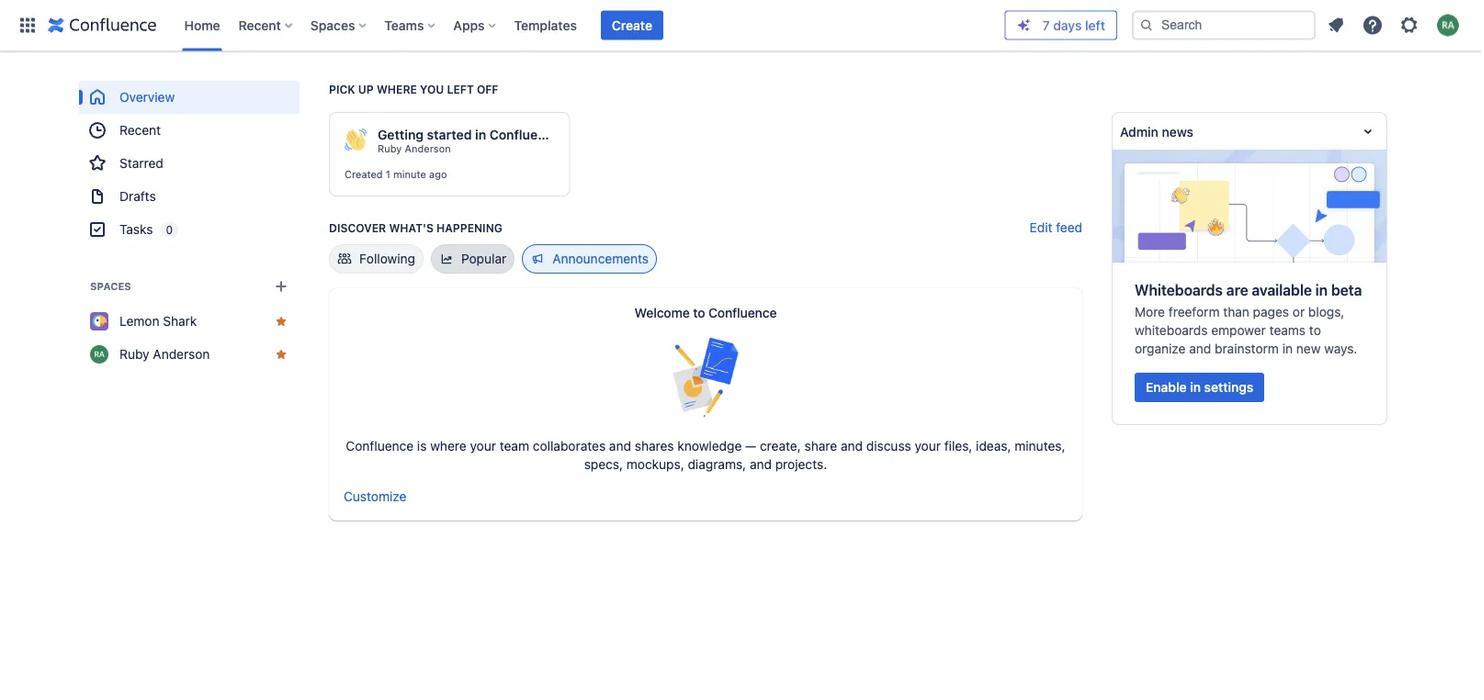 Task type: locate. For each thing, give the bounding box(es) containing it.
anderson down shark on the left of the page
[[153, 347, 210, 362]]

recent right home
[[239, 17, 281, 33]]

confluence inside getting started in confluence ruby anderson
[[490, 127, 560, 142]]

confluence inside confluence is where your team collaborates and shares knowledge — create, share and discuss your files, ideas, minutes, specs, mockups, diagrams, and projects.
[[346, 439, 414, 454]]

unstar this space image
[[274, 314, 289, 329]]

days
[[1054, 17, 1082, 33]]

2 vertical spatial confluence
[[346, 439, 414, 454]]

0 horizontal spatial recent
[[119, 123, 161, 138]]

0 horizontal spatial spaces
[[90, 281, 131, 293]]

your profile and preferences image
[[1438, 14, 1460, 36]]

up
[[358, 83, 374, 96]]

ruby down the getting
[[378, 143, 402, 155]]

group
[[79, 81, 300, 246]]

in inside getting started in confluence ruby anderson
[[475, 127, 486, 142]]

left right days
[[1086, 17, 1106, 33]]

ruby anderson link down shark on the left of the page
[[79, 338, 300, 371]]

banner
[[0, 0, 1482, 51]]

templates link
[[509, 11, 583, 40]]

0 vertical spatial spaces
[[311, 17, 355, 33]]

1 vertical spatial recent
[[119, 123, 161, 138]]

discover what's happening
[[329, 222, 503, 234]]

confluence left is
[[346, 439, 414, 454]]

where right up
[[377, 83, 417, 96]]

your left team
[[470, 439, 496, 454]]

anderson
[[405, 143, 451, 155], [153, 347, 210, 362]]

in
[[475, 127, 486, 142], [1316, 282, 1328, 299], [1283, 341, 1293, 357], [1191, 380, 1201, 395]]

ago
[[429, 169, 447, 181]]

to
[[693, 305, 705, 320], [1310, 323, 1322, 338]]

0 vertical spatial where
[[377, 83, 417, 96]]

1 vertical spatial to
[[1310, 323, 1322, 338]]

confluence right welcome
[[709, 305, 777, 320]]

spaces up lemon
[[90, 281, 131, 293]]

enable in settings link
[[1135, 373, 1265, 403]]

and inside whiteboards are available in beta more freeform than pages or blogs, whiteboards empower teams to organize and brainstorm in new ways.
[[1190, 341, 1212, 357]]

ruby anderson link
[[378, 142, 451, 155], [79, 338, 300, 371]]

started
[[427, 127, 472, 142]]

lemon
[[119, 314, 159, 329]]

confluence
[[490, 127, 560, 142], [709, 305, 777, 320], [346, 439, 414, 454]]

confluence image
[[48, 14, 157, 36], [48, 14, 157, 36]]

your
[[470, 439, 496, 454], [915, 439, 941, 454]]

where inside confluence is where your team collaborates and shares knowledge — create, share and discuss your files, ideas, minutes, specs, mockups, diagrams, and projects.
[[430, 439, 467, 454]]

1 horizontal spatial ruby
[[378, 143, 402, 155]]

0
[[166, 223, 173, 236]]

1 horizontal spatial to
[[1310, 323, 1322, 338]]

feed
[[1056, 220, 1083, 235]]

blogs,
[[1309, 305, 1345, 320]]

1 vertical spatial left
[[447, 83, 474, 96]]

0 vertical spatial to
[[693, 305, 705, 320]]

enable
[[1146, 380, 1187, 395]]

is
[[417, 439, 427, 454]]

0 horizontal spatial where
[[377, 83, 417, 96]]

diagrams,
[[688, 457, 747, 472]]

popular button
[[431, 244, 515, 274]]

created 1 minute ago
[[345, 169, 447, 181]]

lemon shark link
[[79, 305, 300, 338]]

in right enable
[[1191, 380, 1201, 395]]

popular
[[461, 251, 507, 267]]

in down teams
[[1283, 341, 1293, 357]]

0 vertical spatial ruby
[[378, 143, 402, 155]]

drafts
[[119, 189, 156, 204]]

0 vertical spatial recent
[[239, 17, 281, 33]]

whiteboards
[[1135, 282, 1223, 299]]

files,
[[945, 439, 973, 454]]

admin
[[1120, 124, 1159, 139]]

1 vertical spatial ruby anderson link
[[79, 338, 300, 371]]

ruby down lemon
[[119, 347, 149, 362]]

ways.
[[1325, 341, 1358, 357]]

recent
[[239, 17, 281, 33], [119, 123, 161, 138]]

where right is
[[430, 439, 467, 454]]

enable in settings
[[1146, 380, 1254, 395]]

mockups,
[[627, 457, 685, 472]]

1 horizontal spatial left
[[1086, 17, 1106, 33]]

1 vertical spatial ruby
[[119, 347, 149, 362]]

empower
[[1212, 323, 1266, 338]]

banner containing home
[[0, 0, 1482, 51]]

ruby inside getting started in confluence ruby anderson
[[378, 143, 402, 155]]

group containing overview
[[79, 81, 300, 246]]

and down whiteboards
[[1190, 341, 1212, 357]]

1 horizontal spatial recent
[[239, 17, 281, 33]]

0 horizontal spatial confluence
[[346, 439, 414, 454]]

:wave: image
[[345, 129, 367, 151], [345, 129, 367, 151]]

0 vertical spatial anderson
[[405, 143, 451, 155]]

0 horizontal spatial ruby anderson link
[[79, 338, 300, 371]]

help icon image
[[1362, 14, 1384, 36]]

recent button
[[233, 11, 299, 40]]

apps
[[454, 17, 485, 33]]

discuss
[[867, 439, 912, 454]]

2 horizontal spatial confluence
[[709, 305, 777, 320]]

edit feed button
[[1030, 219, 1083, 237]]

to up new
[[1310, 323, 1322, 338]]

0 horizontal spatial ruby
[[119, 347, 149, 362]]

ruby anderson
[[119, 347, 210, 362]]

left left off at the top of the page
[[447, 83, 474, 96]]

minute
[[394, 169, 426, 181]]

2 your from the left
[[915, 439, 941, 454]]

left
[[1086, 17, 1106, 33], [447, 83, 474, 96]]

where for your
[[430, 439, 467, 454]]

where
[[377, 83, 417, 96], [430, 439, 467, 454]]

1 horizontal spatial anderson
[[405, 143, 451, 155]]

ideas,
[[976, 439, 1012, 454]]

share
[[805, 439, 838, 454]]

1 vertical spatial where
[[430, 439, 467, 454]]

0 horizontal spatial your
[[470, 439, 496, 454]]

1 horizontal spatial your
[[915, 439, 941, 454]]

whiteboards are available in beta more freeform than pages or blogs, whiteboards empower teams to organize and brainstorm in new ways.
[[1135, 282, 1363, 357]]

1 horizontal spatial where
[[430, 439, 467, 454]]

what's
[[389, 222, 434, 234]]

1 your from the left
[[470, 439, 496, 454]]

in right started
[[475, 127, 486, 142]]

overview link
[[79, 81, 300, 114]]

are
[[1227, 282, 1249, 299]]

1 horizontal spatial spaces
[[311, 17, 355, 33]]

7 days left button
[[1006, 11, 1117, 39]]

edit feed
[[1030, 220, 1083, 235]]

anderson down started
[[405, 143, 451, 155]]

1 horizontal spatial ruby anderson link
[[378, 142, 451, 155]]

your left files,
[[915, 439, 941, 454]]

ruby anderson link up minute
[[378, 142, 451, 155]]

recent up starred
[[119, 123, 161, 138]]

1 horizontal spatial confluence
[[490, 127, 560, 142]]

—
[[746, 439, 757, 454]]

off
[[477, 83, 499, 96]]

apps button
[[448, 11, 503, 40]]

1 vertical spatial anderson
[[153, 347, 210, 362]]

getting started in confluence ruby anderson
[[378, 127, 560, 155]]

0 vertical spatial confluence
[[490, 127, 560, 142]]

0 vertical spatial left
[[1086, 17, 1106, 33]]

confluence down off at the top of the page
[[490, 127, 560, 142]]

templates
[[514, 17, 577, 33]]

spaces
[[311, 17, 355, 33], [90, 281, 131, 293]]

getting
[[378, 127, 424, 142]]

to right welcome
[[693, 305, 705, 320]]

spaces up pick
[[311, 17, 355, 33]]

0 horizontal spatial anderson
[[153, 347, 210, 362]]



Task type: describe. For each thing, give the bounding box(es) containing it.
0 horizontal spatial left
[[447, 83, 474, 96]]

1
[[386, 169, 391, 181]]

knowledge
[[678, 439, 742, 454]]

or
[[1293, 305, 1305, 320]]

recent inside dropdown button
[[239, 17, 281, 33]]

pages
[[1253, 305, 1290, 320]]

spaces inside popup button
[[311, 17, 355, 33]]

and up "specs,"
[[609, 439, 631, 454]]

left inside popup button
[[1086, 17, 1106, 33]]

new
[[1297, 341, 1321, 357]]

lemon shark
[[119, 314, 197, 329]]

teams
[[1270, 323, 1306, 338]]

7
[[1043, 17, 1050, 33]]

7 days left
[[1043, 17, 1106, 33]]

teams
[[385, 17, 424, 33]]

following
[[359, 251, 415, 267]]

specs,
[[584, 457, 623, 472]]

welcome
[[635, 305, 690, 320]]

create a space image
[[270, 276, 292, 298]]

more
[[1135, 305, 1166, 320]]

starred link
[[79, 147, 300, 180]]

0 vertical spatial ruby anderson link
[[378, 142, 451, 155]]

create,
[[760, 439, 801, 454]]

where for you
[[377, 83, 417, 96]]

create
[[612, 17, 653, 33]]

anderson inside getting started in confluence ruby anderson
[[405, 143, 451, 155]]

appswitcher icon image
[[17, 14, 39, 36]]

pick up where you left off
[[329, 83, 499, 96]]

available
[[1252, 282, 1312, 299]]

admin news
[[1120, 124, 1194, 139]]

news
[[1162, 124, 1194, 139]]

recent link
[[79, 114, 300, 147]]

beta
[[1332, 282, 1363, 299]]

discover
[[329, 222, 386, 234]]

recent inside group
[[119, 123, 161, 138]]

confluence is where your team collaborates and shares knowledge — create, share and discuss your files, ideas, minutes, specs, mockups, diagrams, and projects.
[[346, 439, 1066, 472]]

tasks
[[119, 222, 153, 237]]

created
[[345, 169, 383, 181]]

projects.
[[776, 457, 827, 472]]

pick
[[329, 83, 355, 96]]

edit
[[1030, 220, 1053, 235]]

customize link
[[344, 489, 407, 505]]

to inside whiteboards are available in beta more freeform than pages or blogs, whiteboards empower teams to organize and brainstorm in new ways.
[[1310, 323, 1322, 338]]

0 horizontal spatial to
[[693, 305, 705, 320]]

freeform
[[1169, 305, 1220, 320]]

brainstorm
[[1215, 341, 1279, 357]]

happening
[[437, 222, 503, 234]]

home link
[[179, 11, 226, 40]]

in up blogs,
[[1316, 282, 1328, 299]]

settings icon image
[[1399, 14, 1421, 36]]

than
[[1224, 305, 1250, 320]]

you
[[420, 83, 444, 96]]

1 vertical spatial spaces
[[90, 281, 131, 293]]

home
[[184, 17, 220, 33]]

premium icon image
[[1017, 18, 1032, 33]]

minutes,
[[1015, 439, 1066, 454]]

spaces button
[[305, 11, 374, 40]]

drafts link
[[79, 180, 300, 213]]

notification icon image
[[1325, 14, 1347, 36]]

teams button
[[379, 11, 442, 40]]

starred
[[119, 156, 163, 171]]

whiteboards
[[1135, 323, 1208, 338]]

announcements
[[553, 251, 649, 267]]

and right 'share'
[[841, 439, 863, 454]]

shark
[[163, 314, 197, 329]]

team
[[500, 439, 529, 454]]

create link
[[601, 11, 664, 40]]

settings
[[1205, 380, 1254, 395]]

customize
[[344, 489, 407, 505]]

global element
[[11, 0, 1005, 51]]

Search field
[[1132, 11, 1316, 40]]

unstar this space image
[[274, 347, 289, 362]]

collaborates
[[533, 439, 606, 454]]

admin news button
[[1113, 113, 1387, 150]]

overview
[[119, 90, 175, 105]]

shares
[[635, 439, 674, 454]]

organize
[[1135, 341, 1186, 357]]

search image
[[1140, 18, 1154, 33]]

1 vertical spatial confluence
[[709, 305, 777, 320]]

and down —
[[750, 457, 772, 472]]

welcome to confluence
[[635, 305, 777, 320]]

following button
[[329, 244, 424, 274]]

announcements button
[[522, 244, 657, 274]]



Task type: vqa. For each thing, say whether or not it's contained in the screenshot.
ideas,
yes



